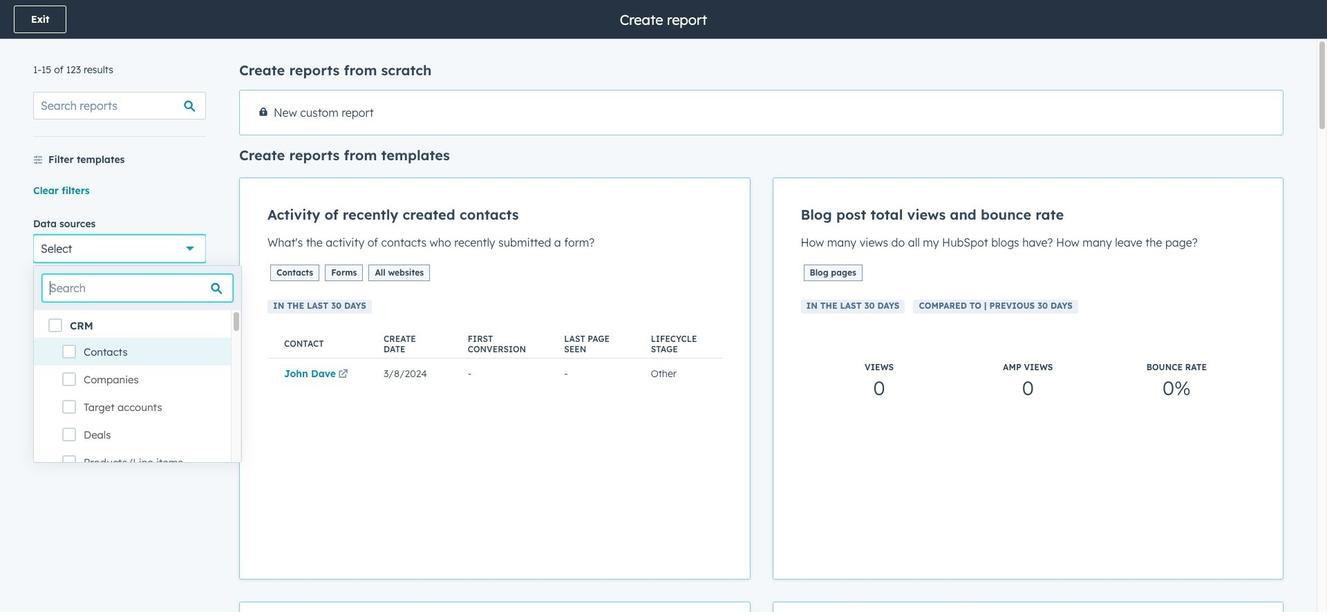 Task type: describe. For each thing, give the bounding box(es) containing it.
0 vertical spatial search search field
[[33, 92, 206, 120]]

1 vertical spatial search search field
[[42, 275, 233, 302]]

link opens in a new window image
[[339, 370, 348, 381]]

link opens in a new window image
[[339, 370, 348, 381]]



Task type: locate. For each thing, give the bounding box(es) containing it.
page section element
[[0, 0, 1328, 39]]

None checkbox
[[239, 90, 1284, 136], [239, 178, 751, 580], [239, 602, 751, 613], [773, 602, 1284, 613], [239, 90, 1284, 136], [239, 178, 751, 580], [239, 602, 751, 613], [773, 602, 1284, 613]]

Search search field
[[33, 92, 206, 120], [42, 275, 233, 302]]

None checkbox
[[773, 178, 1284, 580]]



Task type: vqa. For each thing, say whether or not it's contained in the screenshot.
option
yes



